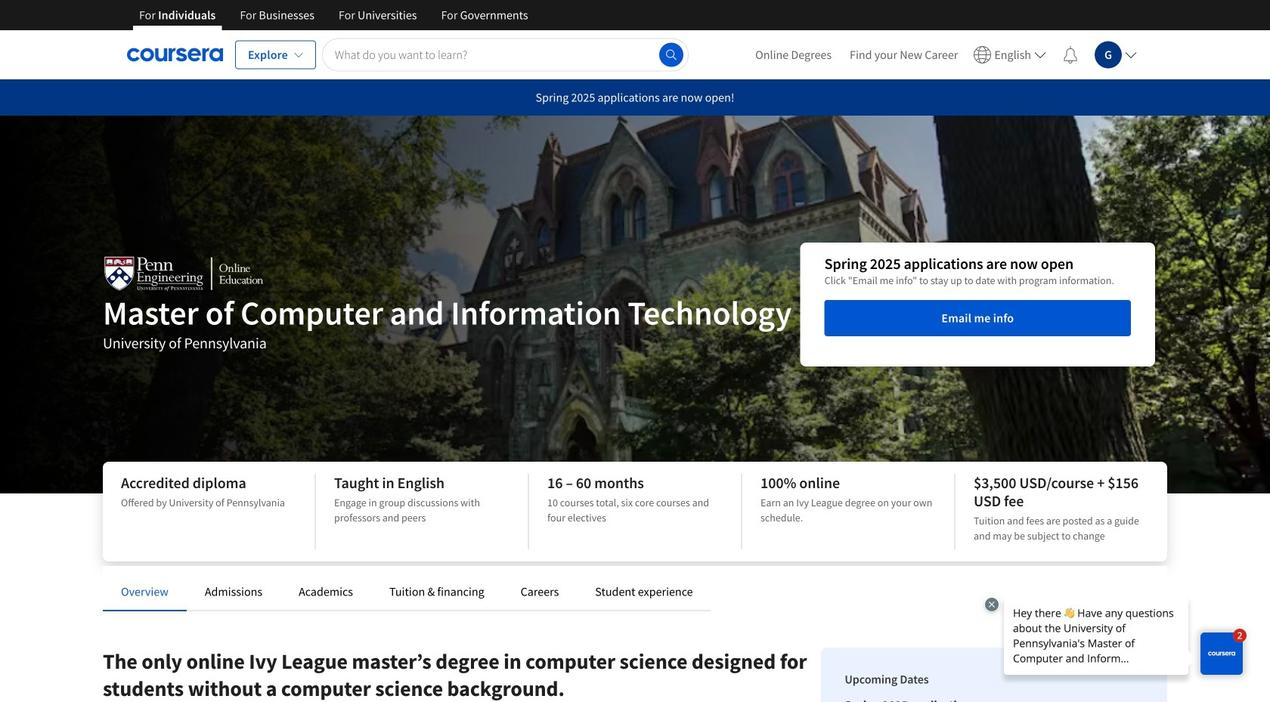 Task type: describe. For each thing, give the bounding box(es) containing it.
university of pennsylvania logo image
[[103, 256, 266, 293]]



Task type: locate. For each thing, give the bounding box(es) containing it.
banner navigation
[[127, 0, 540, 30]]

coursera image
[[127, 43, 223, 67]]

What do you want to learn? text field
[[322, 38, 689, 71]]

None search field
[[322, 38, 689, 71]]

menu
[[747, 30, 1143, 79]]



Task type: vqa. For each thing, say whether or not it's contained in the screenshot.
Coursera image
yes



